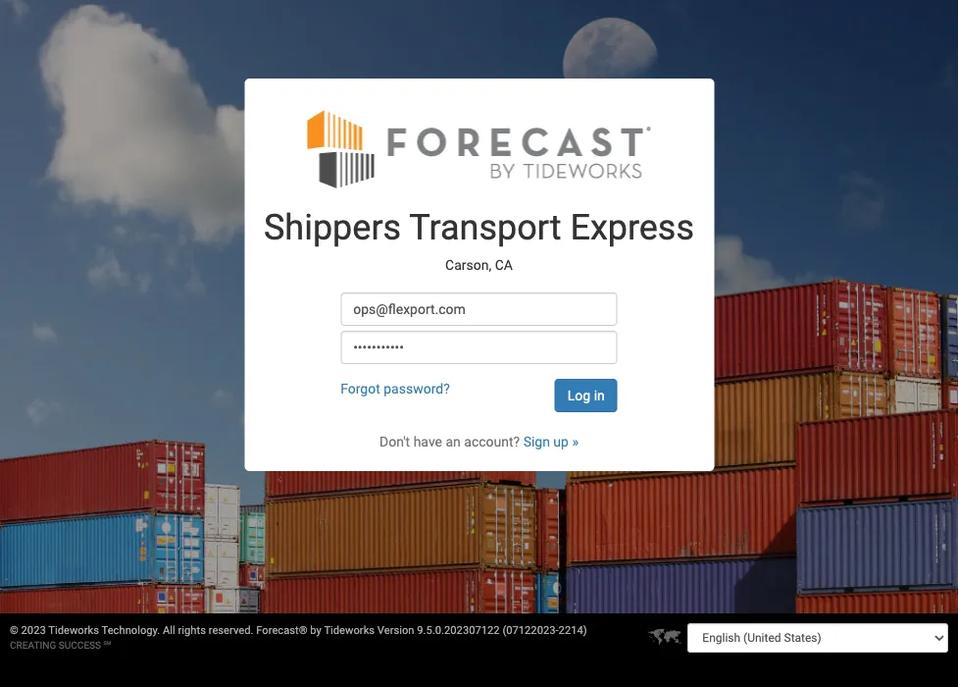 Task type: describe. For each thing, give the bounding box(es) containing it.
log in button
[[555, 379, 618, 412]]

by
[[310, 624, 322, 637]]

2023
[[21, 624, 46, 637]]

Email or username text field
[[341, 292, 618, 326]]

all
[[163, 624, 175, 637]]

℠
[[104, 640, 111, 651]]

creating
[[10, 640, 56, 651]]

forecast®
[[256, 624, 308, 637]]

have
[[414, 434, 443, 449]]

»
[[573, 434, 579, 449]]

an
[[446, 434, 461, 449]]

© 2023 tideworks technology. all rights reserved. forecast® by tideworks version 9.5.0.202307122 (07122023-2214) creating success ℠
[[10, 624, 588, 651]]

forgot password? link
[[341, 381, 450, 396]]

express
[[571, 207, 695, 248]]

transport
[[410, 207, 562, 248]]

password?
[[384, 381, 450, 396]]

sign up » link
[[524, 434, 579, 449]]

1 tideworks from the left
[[48, 624, 99, 637]]

version
[[378, 624, 415, 637]]

in
[[594, 388, 605, 403]]



Task type: locate. For each thing, give the bounding box(es) containing it.
tideworks
[[48, 624, 99, 637], [324, 624, 375, 637]]

technology.
[[102, 624, 160, 637]]

forgot
[[341, 381, 381, 396]]

shippers
[[264, 207, 402, 248]]

forecast® by tideworks image
[[308, 108, 651, 189]]

0 horizontal spatial tideworks
[[48, 624, 99, 637]]

log
[[568, 388, 591, 403]]

don't have an account? sign up »
[[380, 434, 579, 449]]

©
[[10, 624, 18, 637]]

tideworks up success
[[48, 624, 99, 637]]

forgot password? log in
[[341, 381, 605, 403]]

account?
[[464, 434, 520, 449]]

carson,
[[446, 257, 492, 272]]

don't
[[380, 434, 410, 449]]

(07122023-
[[503, 624, 559, 637]]

9.5.0.202307122
[[417, 624, 500, 637]]

sign
[[524, 434, 551, 449]]

ca
[[495, 257, 513, 272]]

tideworks right the by
[[324, 624, 375, 637]]

up
[[554, 434, 569, 449]]

success
[[59, 640, 101, 651]]

2 tideworks from the left
[[324, 624, 375, 637]]

2214)
[[559, 624, 588, 637]]

shippers transport express carson, ca
[[264, 207, 695, 272]]

rights
[[178, 624, 206, 637]]

Password password field
[[341, 331, 618, 364]]

reserved.
[[209, 624, 254, 637]]

1 horizontal spatial tideworks
[[324, 624, 375, 637]]



